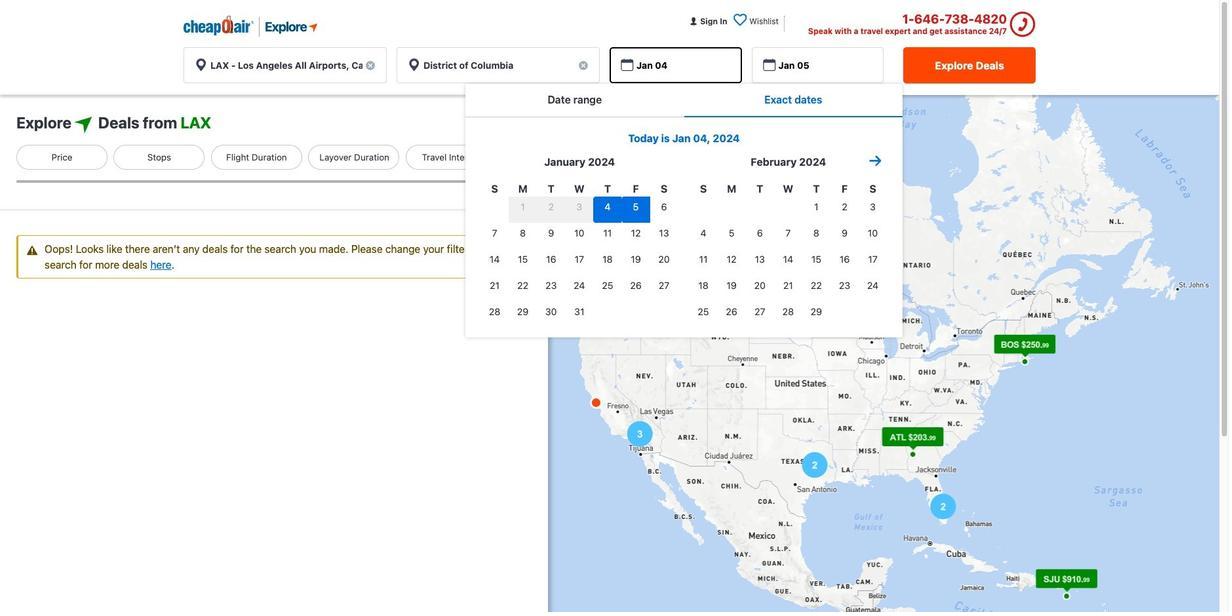 Task type: describe. For each thing, give the bounding box(es) containing it.
clear field image
[[365, 60, 376, 71]]

Return field
[[752, 47, 884, 83]]

LAX text field
[[184, 47, 387, 83]]

DC text field
[[397, 47, 600, 83]]

Depart field
[[610, 47, 742, 83]]

clear field image
[[578, 60, 589, 71]]



Task type: locate. For each thing, give the bounding box(es) containing it.
select next month image
[[869, 154, 882, 168]]

map region
[[548, 95, 1229, 612]]

sign in to unlock member-only deals image
[[689, 16, 698, 26]]

dialog
[[465, 117, 903, 338]]

cheapoair image
[[184, 16, 254, 36]]



Task type: vqa. For each thing, say whether or not it's contained in the screenshot.
the Depart field
yes



